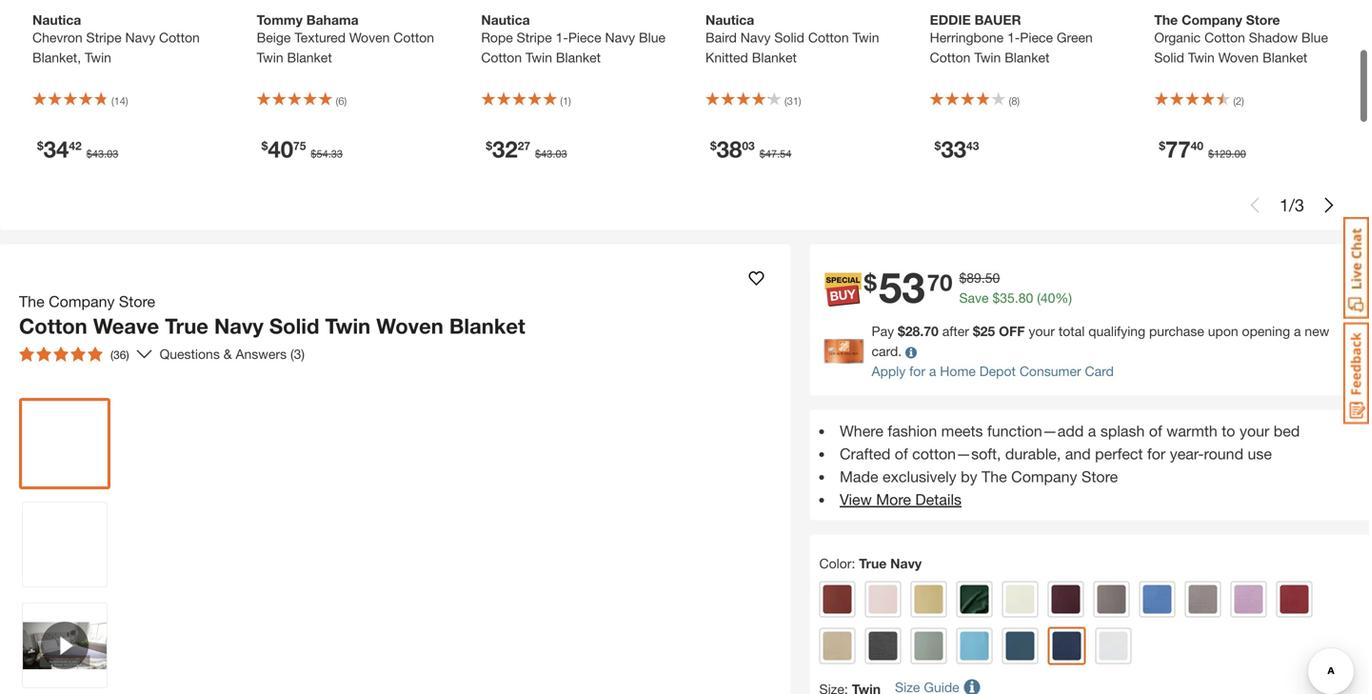 Task type: locate. For each thing, give the bounding box(es) containing it.
0 vertical spatial the
[[1154, 12, 1178, 28]]

blue left baird
[[639, 30, 665, 45]]

2 vertical spatial solid
[[269, 313, 319, 339]]

1- inside 'nautica rope stripe 1-piece navy blue cotton twin blanket'
[[556, 30, 568, 45]]

the inside the company store cotton weave true navy solid twin woven blanket
[[19, 292, 44, 311]]

) down nautica chevron stripe navy cotton blanket, twin on the top of page
[[126, 95, 128, 107]]

2 horizontal spatial store
[[1246, 12, 1280, 28]]

woven inside tommy bahama beige textured woven cotton twin blanket
[[349, 30, 390, 45]]

nautica up chevron
[[32, 12, 81, 28]]

store for weave
[[119, 292, 155, 311]]

twin inside eddie bauer herringbone 1-piece green cotton twin blanket
[[974, 50, 1001, 65]]

blue for 77
[[1301, 30, 1328, 45]]

0 horizontal spatial 1
[[563, 95, 568, 107]]

0 vertical spatial store
[[1246, 12, 1280, 28]]

54 inside $ 40 75 $ 54 . 33
[[317, 148, 328, 160]]

1 vertical spatial company
[[49, 292, 115, 311]]

for down info image
[[909, 363, 925, 379]]

the company store cotton weave true navy solid twin woven blanket
[[19, 292, 525, 339]]

54 inside $ 38 03 $ 47 . 54
[[780, 148, 792, 160]]

0 horizontal spatial 54
[[317, 148, 328, 160]]

2 horizontal spatial company
[[1182, 12, 1242, 28]]

40
[[268, 135, 293, 162], [1191, 139, 1203, 152], [1040, 290, 1055, 306]]

03 inside "$ 32 27 $ 43 . 03"
[[555, 148, 567, 160]]

2 blue from the left
[[1301, 30, 1328, 45]]

. inside $ 40 75 $ 54 . 33
[[328, 148, 331, 160]]

next slide image
[[1321, 198, 1337, 213]]

for left year-
[[1147, 445, 1166, 463]]

.
[[104, 148, 107, 160], [328, 148, 331, 160], [553, 148, 555, 160], [777, 148, 780, 160], [1232, 148, 1234, 160], [981, 270, 985, 286], [1015, 290, 1018, 306]]

durable,
[[1005, 445, 1061, 463]]

nautica
[[32, 12, 81, 28], [481, 12, 530, 28], [705, 12, 754, 28]]

navy inside the company store cotton weave true navy solid twin woven blanket
[[214, 313, 264, 339]]

the
[[1154, 12, 1178, 28], [19, 292, 44, 311], [982, 468, 1007, 486]]

. up save at the top right of the page
[[981, 270, 985, 286]]

0 horizontal spatial nautica
[[32, 12, 81, 28]]

woven inside the company store organic cotton shadow blue solid twin woven blanket
[[1218, 50, 1259, 65]]

0 vertical spatial solid
[[774, 30, 804, 45]]

) down nautica baird navy solid cotton twin knitted blanket
[[799, 95, 801, 107]]

1- for 33
[[1007, 30, 1020, 45]]

) up 00
[[1242, 95, 1244, 107]]

$ 77 40 $ 129 . 00
[[1159, 135, 1246, 162]]

store up the shadow
[[1246, 12, 1280, 28]]

solid down organic
[[1154, 50, 1184, 65]]

( up $ 34 42 $ 43 . 03
[[111, 95, 114, 107]]

1 horizontal spatial a
[[1088, 422, 1096, 440]]

&
[[223, 346, 232, 362]]

1 horizontal spatial your
[[1240, 422, 1269, 440]]

1 vertical spatial a
[[929, 363, 936, 379]]

2 vertical spatial a
[[1088, 422, 1096, 440]]

0 vertical spatial company
[[1182, 12, 1242, 28]]

ivory image
[[1006, 585, 1034, 614]]

75
[[293, 139, 306, 152]]

piece up ( 1 )
[[568, 30, 601, 45]]

solid inside the company store organic cotton shadow blue solid twin woven blanket
[[1154, 50, 1184, 65]]

1 54 from the left
[[317, 148, 328, 160]]

0 horizontal spatial solid
[[269, 313, 319, 339]]

made
[[840, 468, 878, 486]]

pay $ 28.70 after $ 25 off
[[872, 323, 1025, 339]]

solid inside nautica baird navy solid cotton twin knitted blanket
[[774, 30, 804, 45]]

2 vertical spatial the
[[982, 468, 1007, 486]]

1 horizontal spatial solid
[[774, 30, 804, 45]]

company inside the company store cotton weave true navy solid twin woven blanket
[[49, 292, 115, 311]]

03 inside $ 38 03 $ 47 . 54
[[742, 139, 755, 152]]

1 vertical spatial for
[[1147, 445, 1166, 463]]

) down eddie bauer herringbone 1-piece green cotton twin blanket
[[1017, 95, 1020, 107]]

( for 40
[[336, 95, 338, 107]]

1 piece from the left
[[568, 30, 601, 45]]

blanket inside 'nautica rope stripe 1-piece navy blue cotton twin blanket'
[[556, 50, 601, 65]]

stripe right rope on the left top
[[517, 30, 552, 45]]

stripe inside 'nautica rope stripe 1-piece navy blue cotton twin blanket'
[[517, 30, 552, 45]]

a left "new"
[[1294, 323, 1301, 339]]

$ 89 . 50 save $ 35 . 80 ( 40 %)
[[959, 270, 1072, 306]]

2 horizontal spatial 03
[[742, 139, 755, 152]]

( 1 )
[[560, 95, 571, 107]]

store down perfect
[[1082, 468, 1118, 486]]

1 horizontal spatial stripe
[[517, 30, 552, 45]]

solid inside the company store cotton weave true navy solid twin woven blanket
[[269, 313, 319, 339]]

43 inside "$ 32 27 $ 43 . 03"
[[541, 148, 553, 160]]

) for 77
[[1242, 95, 1244, 107]]

cotton inside tommy bahama beige textured woven cotton twin blanket
[[393, 30, 434, 45]]

a left the home
[[929, 363, 936, 379]]

. for 34
[[104, 148, 107, 160]]

piece for $
[[568, 30, 601, 45]]

meets
[[941, 422, 983, 440]]

tommy
[[257, 12, 303, 28]]

solid up the (3)
[[269, 313, 319, 339]]

. inside $ 34 42 $ 43 . 03
[[104, 148, 107, 160]]

nautica for 38
[[705, 12, 754, 28]]

feedback link image
[[1343, 322, 1369, 425]]

solid for blue
[[1154, 50, 1184, 65]]

woven inside the company store cotton weave true navy solid twin woven blanket
[[376, 313, 443, 339]]

year-
[[1170, 445, 1204, 463]]

answers
[[236, 346, 287, 362]]

auburn image
[[823, 585, 852, 614]]

0 vertical spatial for
[[909, 363, 925, 379]]

0 vertical spatial a
[[1294, 323, 1301, 339]]

2 nautica from the left
[[481, 12, 530, 28]]

) down tommy bahama beige textured woven cotton twin blanket
[[344, 95, 347, 107]]

1 1- from the left
[[556, 30, 568, 45]]

54 right 47 on the top right
[[780, 148, 792, 160]]

dark green image
[[960, 585, 989, 614]]

woven
[[349, 30, 390, 45], [1218, 50, 1259, 65], [376, 313, 443, 339]]

nautica inside nautica chevron stripe navy cotton blanket, twin
[[32, 12, 81, 28]]

2 1- from the left
[[1007, 30, 1020, 45]]

54 right 75
[[317, 148, 328, 160]]

card
[[1085, 363, 1114, 379]]

use
[[1248, 445, 1272, 463]]

6 ) from the left
[[1242, 95, 1244, 107]]

1- down bauer in the top of the page
[[1007, 30, 1020, 45]]

( right the 80 at the right of page
[[1037, 290, 1040, 306]]

home
[[940, 363, 976, 379]]

1 horizontal spatial 43
[[541, 148, 553, 160]]

) for 32
[[568, 95, 571, 107]]

0 horizontal spatial store
[[119, 292, 155, 311]]

0 horizontal spatial company
[[49, 292, 115, 311]]

1 horizontal spatial piece
[[1020, 30, 1053, 45]]

1 left 3
[[1280, 195, 1289, 215]]

2 horizontal spatial solid
[[1154, 50, 1184, 65]]

1 vertical spatial solid
[[1154, 50, 1184, 65]]

1-
[[556, 30, 568, 45], [1007, 30, 1020, 45]]

view
[[840, 490, 872, 508]]

stripe inside nautica chevron stripe navy cotton blanket, twin
[[86, 30, 121, 45]]

$ 32 27 $ 43 . 03
[[486, 135, 567, 162]]

2 stripe from the left
[[517, 30, 552, 45]]

( for 32
[[560, 95, 563, 107]]

8
[[1011, 95, 1017, 107]]

a inside where fashion meets function—add a splash of warmth to your bed crafted of cotton—soft, durable, and perfect for year-round use made exclusively by the company store view more details
[[1088, 422, 1096, 440]]

the inside the company store organic cotton shadow blue solid twin woven blanket
[[1154, 12, 1178, 28]]

store inside the company store cotton weave true navy solid twin woven blanket
[[119, 292, 155, 311]]

3 ) from the left
[[568, 95, 571, 107]]

bahama
[[306, 12, 359, 28]]

40 inside $ 77 40 $ 129 . 00
[[1191, 139, 1203, 152]]

stripe
[[86, 30, 121, 45], [517, 30, 552, 45]]

. right 27
[[553, 148, 555, 160]]

pale lilac image
[[1234, 585, 1263, 614]]

0 vertical spatial of
[[1149, 422, 1162, 440]]

2 vertical spatial woven
[[376, 313, 443, 339]]

0 vertical spatial 1
[[563, 95, 568, 107]]

0 horizontal spatial stripe
[[86, 30, 121, 45]]

1 up "$ 32 27 $ 43 . 03"
[[563, 95, 568, 107]]

1 horizontal spatial true
[[859, 556, 887, 571]]

the up 5 stars image
[[19, 292, 44, 311]]

1 horizontal spatial 1
[[1280, 195, 1289, 215]]

cotton inside 'nautica rope stripe 1-piece navy blue cotton twin blanket'
[[481, 50, 522, 65]]

0 vertical spatial woven
[[349, 30, 390, 45]]

true up questions
[[165, 313, 208, 339]]

( up "$ 32 27 $ 43 . 03"
[[560, 95, 563, 107]]

0 vertical spatial your
[[1029, 323, 1055, 339]]

6015892936001 image
[[23, 604, 107, 688]]

( up 00
[[1233, 95, 1236, 107]]

apply for a home depot consumer card
[[872, 363, 1114, 379]]

2 vertical spatial store
[[1082, 468, 1118, 486]]

0 horizontal spatial true
[[165, 313, 208, 339]]

/
[[1289, 195, 1295, 215]]

details
[[915, 490, 962, 508]]

twin inside nautica chevron stripe navy cotton blanket, twin
[[85, 50, 111, 65]]

2 horizontal spatial 43
[[966, 139, 979, 152]]

of right splash
[[1149, 422, 1162, 440]]

twin inside the company store cotton weave true navy solid twin woven blanket
[[325, 313, 371, 339]]

. right 75
[[328, 148, 331, 160]]

. inside "$ 32 27 $ 43 . 03"
[[553, 148, 555, 160]]

1 horizontal spatial nautica
[[481, 12, 530, 28]]

mineral gray image
[[1189, 585, 1217, 614]]

. right 38
[[777, 148, 780, 160]]

nautica inside 'nautica rope stripe 1-piece navy blue cotton twin blanket'
[[481, 12, 530, 28]]

piece inside eddie bauer herringbone 1-piece green cotton twin blanket
[[1020, 30, 1053, 45]]

company down durable, on the right bottom
[[1011, 468, 1077, 486]]

piece left green
[[1020, 30, 1053, 45]]

. down the ( 2 )
[[1232, 148, 1234, 160]]

2 horizontal spatial a
[[1294, 323, 1301, 339]]

cotton inside nautica chevron stripe navy cotton blanket, twin
[[159, 30, 200, 45]]

a up "and" on the bottom of page
[[1088, 422, 1096, 440]]

nautica inside nautica baird navy solid cotton twin knitted blanket
[[705, 12, 754, 28]]

1 ) from the left
[[126, 95, 128, 107]]

35
[[1000, 290, 1015, 306]]

2 vertical spatial company
[[1011, 468, 1077, 486]]

twin
[[853, 30, 879, 45], [85, 50, 111, 65], [257, 50, 283, 65], [526, 50, 552, 65], [974, 50, 1001, 65], [1188, 50, 1215, 65], [325, 313, 371, 339]]

of
[[1149, 422, 1162, 440], [895, 445, 908, 463]]

(3)
[[290, 346, 305, 362]]

1 vertical spatial of
[[895, 445, 908, 463]]

2 piece from the left
[[1020, 30, 1053, 45]]

1 horizontal spatial for
[[1147, 445, 1166, 463]]

0 horizontal spatial piece
[[568, 30, 601, 45]]

43 for 32
[[541, 148, 553, 160]]

0 horizontal spatial the
[[19, 292, 44, 311]]

1 horizontal spatial the
[[982, 468, 1007, 486]]

true navy image
[[1052, 632, 1081, 660]]

thyme image
[[914, 632, 943, 660]]

for
[[909, 363, 925, 379], [1147, 445, 1166, 463]]

1- inside eddie bauer herringbone 1-piece green cotton twin blanket
[[1007, 30, 1020, 45]]

true
[[165, 313, 208, 339], [859, 556, 887, 571]]

03 right 42
[[107, 148, 118, 160]]

splash
[[1100, 422, 1145, 440]]

company up weave
[[49, 292, 115, 311]]

:
[[852, 556, 855, 571]]

. for 32
[[553, 148, 555, 160]]

of down fashion at bottom right
[[895, 445, 908, 463]]

the up organic
[[1154, 12, 1178, 28]]

piece inside 'nautica rope stripe 1-piece navy blue cotton twin blanket'
[[568, 30, 601, 45]]

0 horizontal spatial of
[[895, 445, 908, 463]]

) for 34
[[126, 95, 128, 107]]

1 vertical spatial store
[[119, 292, 155, 311]]

0 horizontal spatial blue
[[639, 30, 665, 45]]

03 inside $ 34 42 $ 43 . 03
[[107, 148, 118, 160]]

. inside $ 38 03 $ 47 . 54
[[777, 148, 780, 160]]

( up $ 40 75 $ 54 . 33
[[336, 95, 338, 107]]

43 inside $ 34 42 $ 43 . 03
[[92, 148, 104, 160]]

the for organic
[[1154, 12, 1178, 28]]

) for 40
[[344, 95, 347, 107]]

1 blue from the left
[[639, 30, 665, 45]]

) down 'nautica rope stripe 1-piece navy blue cotton twin blanket'
[[568, 95, 571, 107]]

1 vertical spatial 1
[[1280, 195, 1289, 215]]

( 6 )
[[336, 95, 347, 107]]

$ 38 03 $ 47 . 54
[[710, 135, 792, 162]]

)
[[126, 95, 128, 107], [344, 95, 347, 107], [568, 95, 571, 107], [799, 95, 801, 107], [1017, 95, 1020, 107], [1242, 95, 1244, 107]]

1 horizontal spatial company
[[1011, 468, 1077, 486]]

round
[[1204, 445, 1243, 463]]

blue right the shadow
[[1301, 30, 1328, 45]]

store
[[1246, 12, 1280, 28], [119, 292, 155, 311], [1082, 468, 1118, 486]]

blanket
[[287, 50, 332, 65], [556, 50, 601, 65], [752, 50, 797, 65], [1005, 50, 1050, 65], [1263, 50, 1307, 65], [449, 313, 525, 339]]

store up weave
[[119, 292, 155, 311]]

34
[[43, 135, 69, 162]]

43 for 34
[[92, 148, 104, 160]]

2 54 from the left
[[780, 148, 792, 160]]

stripe for 32
[[517, 30, 552, 45]]

1 vertical spatial woven
[[1218, 50, 1259, 65]]

0 horizontal spatial 43
[[92, 148, 104, 160]]

. up off
[[1015, 290, 1018, 306]]

03
[[742, 139, 755, 152], [107, 148, 118, 160], [555, 148, 567, 160]]

1 vertical spatial the
[[19, 292, 44, 311]]

2 horizontal spatial the
[[1154, 12, 1178, 28]]

03 left 47 on the top right
[[742, 139, 755, 152]]

1 horizontal spatial 03
[[555, 148, 567, 160]]

blue inside the company store organic cotton shadow blue solid twin woven blanket
[[1301, 30, 1328, 45]]

0 horizontal spatial 1-
[[556, 30, 568, 45]]

$ 40 75 $ 54 . 33
[[261, 135, 343, 162]]

stripe for 34
[[86, 30, 121, 45]]

store inside where fashion meets function—add a splash of warmth to your bed crafted of cotton—soft, durable, and perfect for year-round use made exclusively by the company store view more details
[[1082, 468, 1118, 486]]

3 nautica from the left
[[705, 12, 754, 28]]

40 inside $ 89 . 50 save $ 35 . 80 ( 40 %)
[[1040, 290, 1055, 306]]

and
[[1065, 445, 1091, 463]]

company up organic
[[1182, 12, 1242, 28]]

your left the "total" in the top right of the page
[[1029, 323, 1055, 339]]

blue inside 'nautica rope stripe 1-piece navy blue cotton twin blanket'
[[639, 30, 665, 45]]

) for 38
[[799, 95, 801, 107]]

your up use
[[1240, 422, 1269, 440]]

1 horizontal spatial 1-
[[1007, 30, 1020, 45]]

your
[[1029, 323, 1055, 339], [1240, 422, 1269, 440]]

(
[[111, 95, 114, 107], [336, 95, 338, 107], [560, 95, 563, 107], [784, 95, 787, 107], [1009, 95, 1011, 107], [1233, 95, 1236, 107], [1037, 290, 1040, 306]]

%)
[[1055, 290, 1072, 306]]

1 horizontal spatial store
[[1082, 468, 1118, 486]]

navy inside nautica baird navy solid cotton twin knitted blanket
[[741, 30, 771, 45]]

0 vertical spatial true
[[165, 313, 208, 339]]

to
[[1222, 422, 1235, 440]]

( for 77
[[1233, 95, 1236, 107]]

store inside the company store organic cotton shadow blue solid twin woven blanket
[[1246, 12, 1280, 28]]

company inside the company store organic cotton shadow blue solid twin woven blanket
[[1182, 12, 1242, 28]]

stripe right chevron
[[86, 30, 121, 45]]

your inside where fashion meets function—add a splash of warmth to your bed crafted of cotton—soft, durable, and perfect for year-round use made exclusively by the company store view more details
[[1240, 422, 1269, 440]]

the right by
[[982, 468, 1007, 486]]

purchase
[[1149, 323, 1204, 339]]

1 horizontal spatial 54
[[780, 148, 792, 160]]

solid up ( 31 )
[[774, 30, 804, 45]]

0 horizontal spatial 33
[[331, 148, 343, 160]]

this is the first slide image
[[1247, 198, 1262, 213]]

for inside where fashion meets function—add a splash of warmth to your bed crafted of cotton—soft, durable, and perfect for year-round use made exclusively by the company store view more details
[[1147, 445, 1166, 463]]

the company store link
[[19, 290, 163, 313]]

. inside $ 77 40 $ 129 . 00
[[1232, 148, 1234, 160]]

the company store bed blankets ko33 t true navy 64.0 image
[[23, 402, 107, 486]]

0 horizontal spatial 03
[[107, 148, 118, 160]]

true right : on the bottom
[[859, 556, 887, 571]]

twin inside tommy bahama beige textured woven cotton twin blanket
[[257, 50, 283, 65]]

after
[[942, 323, 969, 339]]

03 right 27
[[555, 148, 567, 160]]

twin inside the company store organic cotton shadow blue solid twin woven blanket
[[1188, 50, 1215, 65]]

54
[[317, 148, 328, 160], [780, 148, 792, 160]]

2 horizontal spatial nautica
[[705, 12, 754, 28]]

. right 42
[[104, 148, 107, 160]]

33 inside $ 40 75 $ 54 . 33
[[331, 148, 343, 160]]

33
[[941, 135, 966, 162], [331, 148, 343, 160]]

2 horizontal spatial 40
[[1191, 139, 1203, 152]]

1 vertical spatial your
[[1240, 422, 1269, 440]]

( up $ 38 03 $ 47 . 54
[[784, 95, 787, 107]]

5 stars image
[[19, 347, 103, 362]]

company
[[1182, 12, 1242, 28], [49, 292, 115, 311], [1011, 468, 1077, 486]]

4 ) from the left
[[799, 95, 801, 107]]

1- up ( 1 )
[[556, 30, 568, 45]]

0 horizontal spatial your
[[1029, 323, 1055, 339]]

the company store bed blankets ko33 t true navy e1.1 image
[[23, 503, 107, 587]]

1 horizontal spatial 40
[[1040, 290, 1055, 306]]

. for 40
[[328, 148, 331, 160]]

butterscotch image
[[914, 585, 943, 614]]

cotton
[[159, 30, 200, 45], [393, 30, 434, 45], [808, 30, 849, 45], [1204, 30, 1245, 45], [481, 50, 522, 65], [930, 50, 971, 65], [19, 313, 87, 339]]

$
[[37, 139, 43, 152], [261, 139, 268, 152], [486, 139, 492, 152], [710, 139, 717, 152], [935, 139, 941, 152], [1159, 139, 1165, 152], [86, 148, 92, 160], [311, 148, 317, 160], [535, 148, 541, 160], [759, 148, 765, 160], [1208, 148, 1214, 160], [864, 269, 877, 296], [959, 270, 967, 286], [993, 290, 1000, 306], [898, 323, 905, 339], [973, 323, 980, 339]]

2 ) from the left
[[344, 95, 347, 107]]

nautica up rope on the left top
[[481, 12, 530, 28]]

exclusively
[[883, 468, 957, 486]]

00
[[1234, 148, 1246, 160]]

47
[[765, 148, 777, 160]]

nautica up baird
[[705, 12, 754, 28]]

6
[[338, 95, 344, 107]]

company for organic
[[1182, 12, 1242, 28]]

navy inside 'nautica rope stripe 1-piece navy blue cotton twin blanket'
[[605, 30, 635, 45]]

rope
[[481, 30, 513, 45]]

1 horizontal spatial blue
[[1301, 30, 1328, 45]]

1 nautica from the left
[[32, 12, 81, 28]]

1 stripe from the left
[[86, 30, 121, 45]]

company for cotton
[[49, 292, 115, 311]]



Task type: vqa. For each thing, say whether or not it's contained in the screenshot.


Task type: describe. For each thing, give the bounding box(es) containing it.
. for 77
[[1232, 148, 1234, 160]]

crafted
[[840, 445, 890, 463]]

. for 38
[[777, 148, 780, 160]]

blanket inside tommy bahama beige textured woven cotton twin blanket
[[287, 50, 332, 65]]

upon
[[1208, 323, 1238, 339]]

1 horizontal spatial 33
[[941, 135, 966, 162]]

questions
[[160, 346, 220, 362]]

color
[[819, 556, 852, 571]]

red image
[[1280, 585, 1309, 614]]

the company store organic cotton shadow blue solid twin woven blanket
[[1154, 12, 1328, 65]]

( 8 )
[[1009, 95, 1020, 107]]

53
[[879, 262, 925, 312]]

70
[[927, 269, 953, 296]]

depot
[[979, 363, 1016, 379]]

14
[[114, 95, 126, 107]]

slate gray image
[[869, 632, 897, 660]]

blanket inside the company store cotton weave true navy solid twin woven blanket
[[449, 313, 525, 339]]

weave
[[93, 313, 159, 339]]

( down eddie bauer herringbone 1-piece green cotton twin blanket
[[1009, 95, 1011, 107]]

$ inside $ 53 70
[[864, 269, 877, 296]]

a inside your total qualifying purchase upon opening a new card.
[[1294, 323, 1301, 339]]

apply
[[872, 363, 906, 379]]

total
[[1059, 323, 1085, 339]]

blanket inside nautica baird navy solid cotton twin knitted blanket
[[752, 50, 797, 65]]

pay
[[872, 323, 894, 339]]

42
[[69, 139, 82, 152]]

woven for blue
[[1218, 50, 1259, 65]]

blue for 32
[[639, 30, 665, 45]]

1- for $
[[556, 30, 568, 45]]

1 vertical spatial true
[[859, 556, 887, 571]]

twin inside 'nautica rope stripe 1-piece navy blue cotton twin blanket'
[[526, 50, 552, 65]]

2
[[1236, 95, 1242, 107]]

company inside where fashion meets function—add a splash of warmth to your bed crafted of cotton—soft, durable, and perfect for year-round use made exclusively by the company store view more details
[[1011, 468, 1077, 486]]

marine blue image
[[1143, 585, 1172, 614]]

cotton inside the company store organic cotton shadow blue solid twin woven blanket
[[1204, 30, 1245, 45]]

bauer
[[974, 12, 1021, 28]]

chevron
[[32, 30, 82, 45]]

3
[[1295, 195, 1304, 215]]

89
[[967, 270, 981, 286]]

( 31 )
[[784, 95, 801, 107]]

piece for 33
[[1020, 30, 1053, 45]]

fashion
[[888, 422, 937, 440]]

blanket inside eddie bauer herringbone 1-piece green cotton twin blanket
[[1005, 50, 1050, 65]]

tommy bahama beige textured woven cotton twin blanket
[[257, 12, 434, 65]]

1 / 3
[[1280, 195, 1304, 215]]

baird
[[705, 30, 737, 45]]

qualifying
[[1088, 323, 1145, 339]]

off
[[999, 323, 1025, 339]]

(36) link
[[11, 339, 152, 370]]

apply for a home depot consumer card link
[[872, 363, 1114, 379]]

nautica baird navy solid cotton twin knitted blanket
[[705, 12, 879, 65]]

turquoise image
[[960, 632, 989, 660]]

solid for navy
[[269, 313, 319, 339]]

info image
[[905, 347, 917, 358]]

129
[[1214, 148, 1232, 160]]

77
[[1165, 135, 1191, 162]]

apply now image
[[824, 339, 872, 364]]

eddie
[[930, 12, 971, 28]]

blush image
[[869, 585, 897, 614]]

38
[[717, 135, 742, 162]]

where fashion meets function—add a splash of warmth to your bed crafted of cotton—soft, durable, and perfect for year-round use made exclusively by the company store view more details
[[840, 422, 1300, 508]]

where
[[840, 422, 883, 440]]

$ inside $ 33 43
[[935, 139, 941, 152]]

31
[[787, 95, 799, 107]]

$ 53 70
[[864, 262, 953, 312]]

your inside your total qualifying purchase upon opening a new card.
[[1029, 323, 1055, 339]]

your total qualifying purchase upon opening a new card.
[[872, 323, 1329, 359]]

25
[[980, 323, 995, 339]]

50
[[985, 270, 1000, 286]]

( 14 )
[[111, 95, 128, 107]]

$ 33 43
[[935, 135, 979, 162]]

cotton—soft,
[[912, 445, 1001, 463]]

nautica rope stripe 1-piece navy blue cotton twin blanket
[[481, 12, 665, 65]]

( for 38
[[784, 95, 787, 107]]

function—add
[[987, 422, 1084, 440]]

eddie bauer herringbone 1-piece green cotton twin blanket
[[930, 12, 1093, 65]]

( 2 )
[[1233, 95, 1244, 107]]

27
[[518, 139, 530, 152]]

blanket inside the company store organic cotton shadow blue solid twin woven blanket
[[1263, 50, 1307, 65]]

save
[[959, 290, 989, 306]]

(36) button
[[11, 339, 137, 370]]

merlot image
[[1052, 585, 1080, 614]]

bed
[[1274, 422, 1300, 440]]

1 horizontal spatial of
[[1149, 422, 1162, 440]]

the for cotton
[[19, 292, 44, 311]]

43 inside $ 33 43
[[966, 139, 979, 152]]

shadow
[[1249, 30, 1298, 45]]

twin inside nautica baird navy solid cotton twin knitted blanket
[[853, 30, 879, 45]]

( for 34
[[111, 95, 114, 107]]

woven for navy
[[376, 313, 443, 339]]

32
[[492, 135, 518, 162]]

5 ) from the left
[[1017, 95, 1020, 107]]

cotton inside the company store cotton weave true navy solid twin woven blanket
[[19, 313, 87, 339]]

the inside where fashion meets function—add a splash of warmth to your bed crafted of cotton—soft, durable, and perfect for year-round use made exclusively by the company store view more details
[[982, 468, 1007, 486]]

teal image
[[1006, 632, 1034, 660]]

0 horizontal spatial a
[[929, 363, 936, 379]]

questions & answers (3)
[[160, 346, 305, 362]]

card.
[[872, 343, 902, 359]]

more
[[876, 490, 911, 508]]

28.70
[[905, 323, 939, 339]]

view more details link
[[840, 490, 962, 508]]

warmth
[[1166, 422, 1218, 440]]

0 horizontal spatial 40
[[268, 135, 293, 162]]

by
[[961, 468, 977, 486]]

nautica chevron stripe navy cotton blanket, twin
[[32, 12, 200, 65]]

( inside $ 89 . 50 save $ 35 . 80 ( 40 %)
[[1037, 290, 1040, 306]]

80
[[1018, 290, 1033, 306]]

true inside the company store cotton weave true navy solid twin woven blanket
[[165, 313, 208, 339]]

nautica for 32
[[481, 12, 530, 28]]

live chat image
[[1343, 217, 1369, 319]]

03 for 34
[[107, 148, 118, 160]]

cotton inside nautica baird navy solid cotton twin knitted blanket
[[808, 30, 849, 45]]

perfect
[[1095, 445, 1143, 463]]

03 for 32
[[555, 148, 567, 160]]

sand image
[[823, 632, 852, 660]]

nautica for 34
[[32, 12, 81, 28]]

white image
[[1099, 632, 1128, 660]]

0 horizontal spatial for
[[909, 363, 925, 379]]

store for cotton
[[1246, 12, 1280, 28]]

cotton inside eddie bauer herringbone 1-piece green cotton twin blanket
[[930, 50, 971, 65]]

green
[[1057, 30, 1093, 45]]

navy inside nautica chevron stripe navy cotton blanket, twin
[[125, 30, 155, 45]]

$ 34 42 $ 43 . 03
[[37, 135, 118, 162]]

new
[[1305, 323, 1329, 339]]

herringbone
[[930, 30, 1004, 45]]

textured
[[294, 30, 346, 45]]

(36)
[[110, 348, 129, 361]]

organic
[[1154, 30, 1201, 45]]

opening
[[1242, 323, 1290, 339]]

mocha image
[[1097, 585, 1126, 614]]

beige
[[257, 30, 291, 45]]



